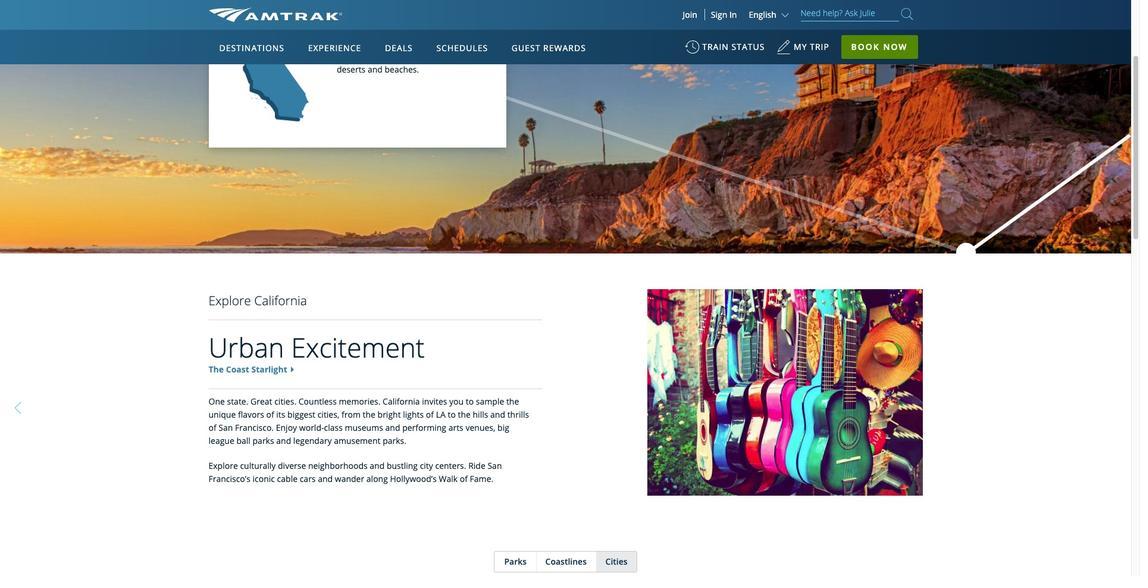 Task type: describe. For each thing, give the bounding box(es) containing it.
cities
[[459, 16, 478, 27]]

guest rewards button
[[507, 32, 591, 65]]

my trip
[[794, 41, 830, 52]]

san inside one state. great cities. countless memories. california invites you to sample the unique flavors of its biggest cities, from the bright lights of la to the hills and thrills of san francisco. enjoy world-class museums and performing arts venues, big league ball parks and legendary amusement parks.
[[219, 422, 233, 434]]

memories.
[[339, 396, 381, 408]]

biggest
[[288, 409, 316, 421]]

francisco.
[[235, 422, 274, 434]]

lights
[[403, 409, 424, 421]]

sign in button
[[712, 9, 737, 20]]

destinations
[[219, 42, 285, 54]]

bustling
[[387, 461, 418, 472]]

coastlines button
[[536, 552, 596, 572]]

santa
[[337, 40, 359, 51]]

its
[[276, 409, 286, 421]]

golden
[[352, 16, 380, 27]]

countless
[[299, 396, 337, 408]]

hollywood's
[[390, 474, 437, 485]]

cars
[[300, 474, 316, 485]]

including
[[406, 16, 441, 27]]

regions map image
[[253, 99, 539, 266]]

and right the cars
[[318, 474, 333, 485]]

and up than
[[392, 0, 407, 4]]

cities,
[[318, 409, 340, 421]]

Please enter your search item search field
[[801, 6, 899, 21]]

train status link
[[686, 36, 765, 65]]

francisco's
[[209, 474, 251, 485]]

legendary
[[293, 436, 332, 447]]

bright
[[378, 409, 401, 421]]

barbara,
[[361, 40, 394, 51]]

neighborhoods
[[308, 461, 368, 472]]

reach
[[337, 4, 359, 15]]

trains
[[367, 0, 390, 4]]

amusement
[[334, 436, 381, 447]]

status
[[732, 41, 765, 52]]

connecting
[[409, 0, 451, 4]]

los
[[411, 28, 424, 39]]

trip
[[811, 41, 830, 52]]

starlight
[[252, 364, 287, 375]]

thrills
[[508, 409, 530, 421]]

deals
[[385, 42, 413, 54]]

parks;
[[422, 52, 445, 63]]

as
[[357, 28, 366, 39]]

arts
[[449, 422, 464, 434]]

amtrak
[[337, 0, 365, 4]]

train
[[703, 41, 729, 52]]

enjoy
[[276, 422, 297, 434]]

explore for explore culturally diverse neighborhoods and bustling city centers. ride san francisco's iconic cable cars and wander along hollywood's walk of fame.
[[209, 461, 238, 472]]

state,
[[382, 16, 404, 27]]

san up 'national'
[[396, 40, 411, 51]]

the up the thrills
[[507, 396, 519, 408]]

iconic
[[253, 474, 275, 485]]

english
[[749, 9, 777, 20]]

join button
[[676, 9, 706, 20]]

of left la
[[426, 409, 434, 421]]

wineries;
[[448, 52, 482, 63]]

hills
[[473, 409, 489, 421]]

of left its
[[266, 409, 274, 421]]

the
[[209, 364, 224, 375]]

in
[[730, 9, 737, 20]]

wander
[[335, 474, 365, 485]]

angeles,
[[427, 28, 459, 39]]

schedules
[[437, 42, 488, 54]]

my trip button
[[777, 36, 830, 65]]

sacramento;
[[337, 52, 386, 63]]

banner containing join
[[0, 0, 1132, 275]]

la
[[436, 409, 446, 421]]

cities button
[[596, 552, 637, 572]]

1 vertical spatial to
[[448, 409, 456, 421]]

the coast starlight link
[[209, 364, 287, 375]]

of inside explore culturally diverse neighborhoods and bustling city centers. ride san francisco's iconic cable cars and wander along hollywood's walk of fame.
[[460, 474, 468, 485]]

experience button
[[304, 32, 366, 65]]

national
[[388, 52, 420, 63]]

centers.
[[436, 461, 467, 472]]

culturally
[[240, 461, 276, 472]]

book now button
[[842, 35, 919, 59]]

diverse
[[278, 461, 306, 472]]

parks
[[253, 436, 274, 447]]



Task type: locate. For each thing, give the bounding box(es) containing it.
explore for explore california
[[209, 292, 251, 309]]

1 horizontal spatial california
[[383, 396, 420, 408]]

great
[[251, 396, 272, 408]]

amtrak trains and connecting buses reach more than 150 destinations in the golden state, including top cities such as san diego, los angeles, santa barbara, san francisco and sacramento; national parks; wineries; deserts and beaches.
[[337, 0, 482, 75]]

coastlines
[[546, 556, 587, 568]]

and
[[392, 0, 407, 4], [451, 40, 466, 51], [368, 64, 383, 75], [491, 409, 506, 421], [386, 422, 400, 434], [276, 436, 291, 447], [370, 461, 385, 472], [318, 474, 333, 485]]

application
[[253, 99, 539, 266]]

to right la
[[448, 409, 456, 421]]

fame.
[[470, 474, 494, 485]]

one state. great cities. countless memories. california invites you to sample the unique flavors of its biggest cities, from the bright lights of la to the hills and thrills of san francisco. enjoy world-class museums and performing arts venues, big league ball parks and legendary amusement parks.
[[209, 396, 530, 447]]

destinations button
[[215, 32, 289, 65]]

explore culturally diverse neighborhoods and bustling city centers. ride san francisco's iconic cable cars and wander along hollywood's walk of fame.
[[209, 461, 502, 485]]

the inside amtrak trains and connecting buses reach more than 150 destinations in the golden state, including top cities such as san diego, los angeles, santa barbara, san francisco and sacramento; national parks; wineries; deserts and beaches.
[[337, 16, 349, 27]]

application inside banner
[[253, 99, 539, 266]]

ball
[[237, 436, 251, 447]]

invites
[[422, 396, 447, 408]]

and down enjoy
[[276, 436, 291, 447]]

top
[[443, 16, 457, 27]]

1 vertical spatial california
[[383, 396, 420, 408]]

and up along
[[370, 461, 385, 472]]

parks button
[[495, 552, 536, 572]]

2 explore from the top
[[209, 461, 238, 472]]

san down unique
[[219, 422, 233, 434]]

coast
[[226, 364, 249, 375]]

150
[[404, 4, 418, 15]]

the up such
[[337, 16, 349, 27]]

sign
[[712, 9, 728, 20]]

performing
[[403, 422, 447, 434]]

1 horizontal spatial to
[[466, 396, 474, 408]]

you
[[450, 396, 464, 408]]

san up the barbara, at the top of the page
[[368, 28, 382, 39]]

museums
[[345, 422, 383, 434]]

0 vertical spatial california
[[254, 292, 307, 309]]

of
[[266, 409, 274, 421], [426, 409, 434, 421], [209, 422, 217, 434], [460, 474, 468, 485]]

cities
[[606, 556, 628, 568]]

the up the museums
[[363, 409, 376, 421]]

to right you
[[466, 396, 474, 408]]

in
[[470, 4, 477, 15]]

and up wineries;
[[451, 40, 466, 51]]

train status
[[703, 41, 765, 52]]

1 explore from the top
[[209, 292, 251, 309]]

guest
[[512, 42, 541, 54]]

0 vertical spatial explore
[[209, 292, 251, 309]]

book
[[852, 41, 881, 52]]

parks
[[505, 556, 527, 568]]

california up urban at left
[[254, 292, 307, 309]]

flavors
[[238, 409, 264, 421]]

san inside explore culturally diverse neighborhoods and bustling city centers. ride san francisco's iconic cable cars and wander along hollywood's walk of fame.
[[488, 461, 502, 472]]

explore up urban at left
[[209, 292, 251, 309]]

diego,
[[384, 28, 409, 39]]

francisco
[[413, 40, 449, 51]]

one
[[209, 396, 225, 408]]

deals button
[[380, 32, 418, 65]]

amtrak image
[[209, 8, 342, 22]]

state.
[[227, 396, 249, 408]]

experience
[[308, 42, 362, 54]]

of up league
[[209, 422, 217, 434]]

join
[[683, 9, 698, 20]]

english button
[[749, 9, 792, 20]]

world-
[[299, 422, 324, 434]]

league
[[209, 436, 235, 447]]

parks.
[[383, 436, 407, 447]]

explore up francisco's
[[209, 461, 238, 472]]

san right ride
[[488, 461, 502, 472]]

banner
[[0, 0, 1132, 275]]

1 vertical spatial explore
[[209, 461, 238, 472]]

rewards
[[544, 42, 586, 54]]

0 vertical spatial to
[[466, 396, 474, 408]]

the down you
[[458, 409, 471, 421]]

big
[[498, 422, 510, 434]]

excitement
[[291, 329, 425, 365]]

explore
[[209, 292, 251, 309], [209, 461, 238, 472]]

explore california
[[209, 292, 307, 309]]

beaches.
[[385, 64, 419, 75]]

guest rewards
[[512, 42, 586, 54]]

urban
[[209, 329, 284, 365]]

san
[[368, 28, 382, 39], [396, 40, 411, 51], [219, 422, 233, 434], [488, 461, 502, 472]]

and up the big
[[491, 409, 506, 421]]

ride
[[469, 461, 486, 472]]

more
[[361, 4, 382, 15]]

class
[[324, 422, 343, 434]]

my
[[794, 41, 808, 52]]

search icon image
[[902, 6, 914, 22]]

destinations
[[420, 4, 468, 15]]

now
[[884, 41, 908, 52]]

deserts
[[337, 64, 366, 75]]

walk
[[439, 474, 458, 485]]

urban excitement the coast starlight
[[209, 329, 425, 375]]

buses
[[453, 0, 476, 4]]

schedules link
[[432, 30, 493, 64]]

from
[[342, 409, 361, 421]]

sign in
[[712, 9, 737, 20]]

0 horizontal spatial to
[[448, 409, 456, 421]]

and up parks.
[[386, 422, 400, 434]]

cities.
[[275, 396, 297, 408]]

and down sacramento;
[[368, 64, 383, 75]]

the
[[337, 16, 349, 27], [507, 396, 519, 408], [363, 409, 376, 421], [458, 409, 471, 421]]

such
[[337, 28, 355, 39]]

0 horizontal spatial california
[[254, 292, 307, 309]]

california up bright
[[383, 396, 420, 408]]

of right walk
[[460, 474, 468, 485]]

cable
[[277, 474, 298, 485]]

than
[[384, 4, 402, 15]]

venues,
[[466, 422, 496, 434]]

california inside one state. great cities. countless memories. california invites you to sample the unique flavors of its biggest cities, from the bright lights of la to the hills and thrills of san francisco. enjoy world-class museums and performing arts venues, big league ball parks and legendary amusement parks.
[[383, 396, 420, 408]]

explore inside explore culturally diverse neighborhoods and bustling city centers. ride san francisco's iconic cable cars and wander along hollywood's walk of fame.
[[209, 461, 238, 472]]



Task type: vqa. For each thing, say whether or not it's contained in the screenshot.
the topmost ARE
no



